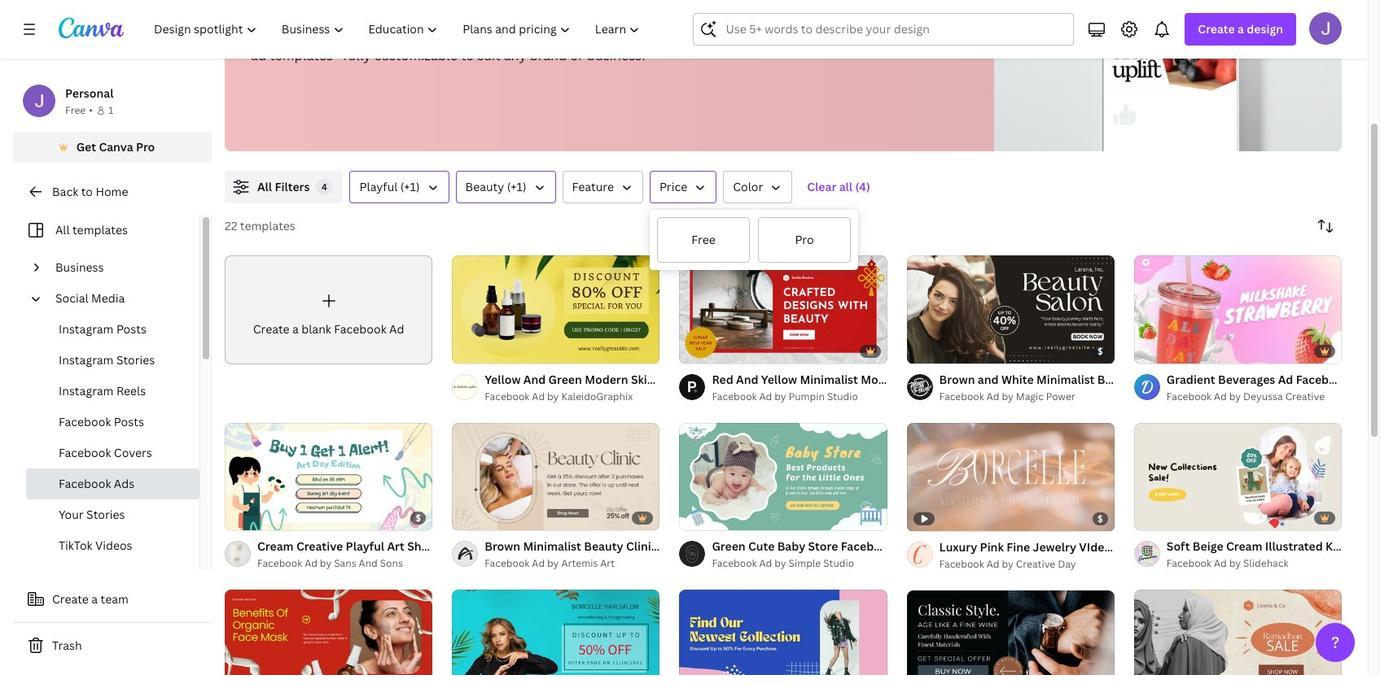 Task type: vqa. For each thing, say whether or not it's contained in the screenshot.
Instagram Stories "STORIES"
yes



Task type: locate. For each thing, give the bounding box(es) containing it.
1 vertical spatial beauty
[[1097, 372, 1137, 387]]

0 horizontal spatial (+1)
[[400, 179, 420, 195]]

templates for all templates
[[72, 222, 128, 238]]

minimalist up facebook ad by artemis art link
[[523, 539, 581, 555]]

0 horizontal spatial a
[[91, 592, 98, 607]]

1 horizontal spatial and
[[978, 372, 999, 387]]

0 vertical spatial green
[[548, 372, 582, 387]]

1 horizontal spatial ads
[[897, 539, 918, 555]]

2 (+1) from the left
[[507, 179, 526, 195]]

1 vertical spatial all
[[55, 222, 70, 238]]

playful inside button
[[359, 179, 398, 195]]

by down fine
[[1002, 558, 1014, 572]]

red and yellow minimalist modern product sale facebook ad image
[[679, 255, 887, 364]]

business!
[[587, 46, 646, 64]]

1 vertical spatial instagram
[[59, 353, 114, 368]]

$ up video
[[1098, 513, 1103, 525]]

2 horizontal spatial creative
[[1285, 390, 1325, 404]]

0 horizontal spatial brand
[[314, 25, 351, 43]]

•
[[89, 103, 93, 117]]

creative up sans
[[296, 539, 343, 555]]

1 vertical spatial playful
[[346, 539, 384, 555]]

0 vertical spatial beauty
[[465, 179, 504, 195]]

and up facebook ad by kaleidographix link
[[523, 372, 546, 387]]

yellow up the facebook ad by pumpin studio link
[[761, 372, 797, 387]]

1 horizontal spatial creative
[[1016, 558, 1055, 572]]

0 horizontal spatial art
[[387, 539, 405, 555]]

brown right 'promo'
[[485, 539, 520, 555]]

0 horizontal spatial templates
[[72, 222, 128, 238]]

create left design
[[1198, 21, 1235, 37]]

free left the •
[[65, 103, 86, 117]]

1 modern from the left
[[585, 372, 628, 387]]

Sort by button
[[1309, 210, 1342, 243]]

1 vertical spatial free
[[691, 232, 715, 248]]

0 horizontal spatial yellow
[[485, 372, 521, 387]]

posts down social media link
[[116, 322, 147, 337]]

$ for video
[[1098, 513, 1103, 525]]

all down 'back'
[[55, 222, 70, 238]]

1 horizontal spatial templates
[[240, 218, 295, 234]]

your stories link
[[26, 500, 199, 531]]

instagram reels link
[[26, 376, 199, 407]]

0 vertical spatial and
[[354, 25, 378, 43]]

brown left white
[[939, 372, 975, 387]]

beauty inside 'button'
[[465, 179, 504, 195]]

0 horizontal spatial and
[[354, 25, 378, 43]]

a left blank
[[292, 321, 299, 337]]

art up sons
[[387, 539, 405, 555]]

blue pink modern newest collection facebook ad image
[[679, 590, 887, 676]]

luxury
[[939, 540, 977, 555]]

your
[[282, 25, 311, 43]]

2 vertical spatial instagram
[[59, 383, 114, 399]]

posts
[[116, 322, 147, 337], [114, 414, 144, 430]]

1 vertical spatial art
[[600, 557, 615, 571]]

ads left luxury
[[897, 539, 918, 555]]

pro
[[136, 139, 155, 155], [795, 232, 814, 248]]

stories
[[116, 353, 155, 368], [86, 507, 125, 523]]

by inside yellow and green modern skincare discount facebook ad facebook ad by kaleidographix
[[547, 390, 559, 404]]

brown inside brown minimalist beauty clinic facebook ad facebook ad by artemis art
[[485, 539, 520, 555]]

studio down store
[[823, 557, 854, 571]]

2 vertical spatial beauty
[[584, 539, 623, 555]]

0 horizontal spatial green
[[548, 372, 582, 387]]

green up facebook ad by kaleidographix link
[[548, 372, 582, 387]]

templates
[[240, 218, 295, 234], [72, 222, 128, 238]]

playful (+1) button
[[350, 171, 449, 204]]

2 vertical spatial create
[[52, 592, 89, 607]]

playful up sans
[[346, 539, 384, 555]]

templates down back to home
[[72, 222, 128, 238]]

gradient
[[1167, 372, 1215, 387]]

1 vertical spatial brown
[[485, 539, 520, 555]]

by inside gradient beverages ad facebook ad facebook ad by deyussa creative
[[1229, 390, 1241, 404]]

0 vertical spatial all
[[257, 179, 272, 195]]

by left artemis
[[547, 557, 559, 571]]

free for free •
[[65, 103, 86, 117]]

modern up kaleidographix
[[585, 372, 628, 387]]

$ up shop
[[416, 512, 421, 525]]

green cute baby store facebook ads image
[[679, 423, 887, 531]]

None search field
[[693, 13, 1074, 46]]

create inside "link"
[[253, 321, 290, 337]]

2 horizontal spatial beauty
[[1097, 372, 1137, 387]]

brown for brown minimalist beauty clinic facebook ad
[[485, 539, 520, 555]]

and inside red and yellow minimalist modern product sale facebook ad facebook ad by pumpin studio
[[736, 372, 758, 387]]

a for design
[[1238, 21, 1244, 37]]

1 vertical spatial creative
[[296, 539, 343, 555]]

0 horizontal spatial free
[[65, 103, 86, 117]]

4
[[322, 181, 327, 193]]

create for create a design
[[1198, 21, 1235, 37]]

0 horizontal spatial minimalist
[[523, 539, 581, 555]]

a inside dropdown button
[[1238, 21, 1244, 37]]

yellow
[[485, 372, 521, 387], [761, 372, 797, 387]]

yellow and green modern skincare discount facebook ad link
[[485, 371, 805, 389]]

stories up reels
[[116, 353, 155, 368]]

minimalist inside brown minimalist beauty clinic facebook ad facebook ad by artemis art
[[523, 539, 581, 555]]

(+1) inside 'button'
[[507, 179, 526, 195]]

ad
[[251, 46, 266, 64]]

0 vertical spatial pro
[[136, 139, 155, 155]]

facebook ad by magic power link
[[939, 389, 1114, 405]]

1 horizontal spatial and
[[523, 372, 546, 387]]

1 horizontal spatial create
[[253, 321, 290, 337]]

cream
[[257, 539, 294, 555]]

pro down clear
[[795, 232, 814, 248]]

green left cute
[[712, 539, 745, 555]]

1 vertical spatial a
[[292, 321, 299, 337]]

0 vertical spatial ads
[[114, 476, 135, 492]]

1 vertical spatial pro
[[795, 232, 814, 248]]

(+1) for beauty (+1)
[[507, 179, 526, 195]]

a inside button
[[91, 592, 98, 607]]

create left blank
[[253, 321, 290, 337]]

all for all templates
[[55, 222, 70, 238]]

to down the
[[461, 46, 474, 64]]

by down baby
[[774, 557, 786, 571]]

2 vertical spatial a
[[91, 592, 98, 607]]

and right sans
[[359, 557, 378, 571]]

color
[[733, 179, 763, 195]]

deyussa
[[1243, 390, 1283, 404]]

brand
[[314, 25, 351, 43], [530, 46, 567, 64]]

jacob simon image
[[1309, 12, 1342, 45]]

1 horizontal spatial to
[[439, 25, 453, 43]]

2 instagram from the top
[[59, 353, 114, 368]]

2 vertical spatial to
[[81, 184, 93, 199]]

sans
[[334, 557, 356, 571]]

free down price button
[[691, 232, 715, 248]]

yellow up facebook ad by kaleidographix link
[[485, 372, 521, 387]]

and inside take your brand and business to the next level with canva's facebook ad templates—fully customizable to suit any brand or business!
[[354, 25, 378, 43]]

soft beige cream illustrated kids fashion product promo facebook ad image
[[1134, 423, 1342, 531]]

videos
[[95, 538, 132, 554]]

(+1) inside button
[[400, 179, 420, 195]]

magic
[[1016, 390, 1044, 404]]

create a blank facebook ad link
[[225, 256, 432, 364]]

1 horizontal spatial pro
[[795, 232, 814, 248]]

1 horizontal spatial yellow
[[761, 372, 797, 387]]

1 horizontal spatial green
[[712, 539, 745, 555]]

stories for instagram stories
[[116, 353, 155, 368]]

0 vertical spatial a
[[1238, 21, 1244, 37]]

any
[[504, 46, 526, 64]]

yellow inside red and yellow minimalist modern product sale facebook ad facebook ad by pumpin studio
[[761, 372, 797, 387]]

a inside "link"
[[292, 321, 299, 337]]

0 vertical spatial studio
[[827, 390, 858, 404]]

facebook ad by slidehack
[[1167, 557, 1288, 571]]

ad
[[389, 321, 404, 337], [790, 372, 805, 387], [1036, 372, 1052, 387], [1229, 372, 1244, 387], [1278, 372, 1293, 387], [1352, 372, 1367, 387], [532, 390, 545, 404], [759, 390, 772, 404], [987, 390, 999, 404], [1214, 390, 1227, 404], [568, 539, 584, 555], [716, 539, 731, 555], [1170, 540, 1185, 555], [305, 557, 317, 571], [532, 557, 545, 571], [759, 557, 772, 571], [1214, 557, 1227, 571], [987, 558, 999, 572]]

create inside button
[[52, 592, 89, 607]]

and for yellow
[[523, 372, 546, 387]]

1 vertical spatial ads
[[897, 539, 918, 555]]

2 horizontal spatial and
[[736, 372, 758, 387]]

creative
[[1285, 390, 1325, 404], [296, 539, 343, 555], [1016, 558, 1055, 572]]

modern inside red and yellow minimalist modern product sale facebook ad facebook ad by pumpin studio
[[861, 372, 904, 387]]

promo
[[439, 539, 475, 555]]

minimalist
[[800, 372, 858, 387], [1036, 372, 1095, 387], [523, 539, 581, 555]]

stories up videos
[[86, 507, 125, 523]]

covers
[[114, 445, 152, 461]]

clear
[[807, 179, 836, 195]]

0 vertical spatial stories
[[116, 353, 155, 368]]

0 vertical spatial brand
[[314, 25, 351, 43]]

0 horizontal spatial beauty
[[465, 179, 504, 195]]

by left pumpin
[[774, 390, 786, 404]]

1 vertical spatial studio
[[823, 557, 854, 571]]

free inside button
[[691, 232, 715, 248]]

brown minimalist beauty clinic facebook ad image
[[452, 423, 660, 531]]

get
[[76, 139, 96, 155]]

create inside dropdown button
[[1198, 21, 1235, 37]]

and
[[354, 25, 378, 43], [978, 372, 999, 387]]

0 vertical spatial creative
[[1285, 390, 1325, 404]]

instagram up instagram reels at the left bottom
[[59, 353, 114, 368]]

$ up 'brown and white minimalist beauty salon facebook ad' link
[[1098, 345, 1103, 357]]

and left white
[[978, 372, 999, 387]]

1 horizontal spatial a
[[292, 321, 299, 337]]

1 horizontal spatial beauty
[[584, 539, 623, 555]]

1 horizontal spatial all
[[257, 179, 272, 195]]

customizable
[[374, 46, 458, 64]]

0 horizontal spatial modern
[[585, 372, 628, 387]]

and right red
[[736, 372, 758, 387]]

playful right 4 filter options selected element
[[359, 179, 398, 195]]

free button
[[656, 217, 751, 264]]

all left filters
[[257, 179, 272, 195]]

0 vertical spatial brown
[[939, 372, 975, 387]]

tiktok
[[59, 538, 92, 554]]

by left sans
[[320, 557, 332, 571]]

modern
[[585, 372, 628, 387], [861, 372, 904, 387]]

0 vertical spatial playful
[[359, 179, 398, 195]]

instagram posts link
[[26, 314, 199, 345]]

art inside cream creative playful art shop promo event facebook ad facebook ad by sans and sons
[[387, 539, 405, 555]]

a left design
[[1238, 21, 1244, 37]]

yellow and green modern skincare discount facebook ad image
[[452, 255, 660, 364]]

creative down fine
[[1016, 558, 1055, 572]]

and left business
[[354, 25, 378, 43]]

facebook inside take your brand and business to the next level with canva's facebook ad templates—fully customizable to suit any brand or business!
[[625, 25, 685, 43]]

3 instagram from the top
[[59, 383, 114, 399]]

1 horizontal spatial (+1)
[[507, 179, 526, 195]]

0 vertical spatial create
[[1198, 21, 1235, 37]]

0 horizontal spatial to
[[81, 184, 93, 199]]

by inside red and yellow minimalist modern product sale facebook ad facebook ad by pumpin studio
[[774, 390, 786, 404]]

to right 'back'
[[81, 184, 93, 199]]

1 vertical spatial to
[[461, 46, 474, 64]]

templates right 22
[[240, 218, 295, 234]]

2 horizontal spatial minimalist
[[1036, 372, 1095, 387]]

create a design
[[1198, 21, 1283, 37]]

all templates link
[[23, 215, 190, 246]]

beauty inside brown and white minimalist beauty salon facebook ad facebook ad by magic power
[[1097, 372, 1137, 387]]

by down white
[[1002, 390, 1014, 404]]

ads down 'covers'
[[114, 476, 135, 492]]

back to home link
[[13, 176, 212, 208]]

baby
[[777, 539, 805, 555]]

by down beverages
[[1229, 390, 1241, 404]]

minimalist inside red and yellow minimalist modern product sale facebook ad facebook ad by pumpin studio
[[800, 372, 858, 387]]

pro right canva
[[136, 139, 155, 155]]

ad inside green cute baby store facebook ads facebook ad by simple studio
[[759, 557, 772, 571]]

0 horizontal spatial creative
[[296, 539, 343, 555]]

1 instagram from the top
[[59, 322, 114, 337]]

gradient beverages ad facebook ad facebook ad by deyussa creative
[[1167, 372, 1367, 404]]

posts down reels
[[114, 414, 144, 430]]

brand up 'templates—fully'
[[314, 25, 351, 43]]

color button
[[723, 171, 792, 204]]

get canva pro
[[76, 139, 155, 155]]

brown inside brown and white minimalist beauty salon facebook ad facebook ad by magic power
[[939, 372, 975, 387]]

brand down with
[[530, 46, 567, 64]]

tiktok videos
[[59, 538, 132, 554]]

instagram up the facebook posts
[[59, 383, 114, 399]]

create
[[1198, 21, 1235, 37], [253, 321, 290, 337], [52, 592, 89, 607]]

instagram down social media
[[59, 322, 114, 337]]

1 facebook ad templates image from the left
[[994, 0, 1342, 151]]

2 modern from the left
[[861, 372, 904, 387]]

$ for beauty
[[1098, 345, 1103, 357]]

1 horizontal spatial free
[[691, 232, 715, 248]]

1 horizontal spatial brown
[[939, 372, 975, 387]]

create a team button
[[13, 584, 212, 616]]

all filters
[[257, 179, 310, 195]]

facebook ad by kaleidographix link
[[485, 389, 660, 405]]

a left team
[[91, 592, 98, 607]]

a for blank
[[292, 321, 299, 337]]

facebook ads
[[59, 476, 135, 492]]

facebook covers
[[59, 445, 152, 461]]

0 horizontal spatial all
[[55, 222, 70, 238]]

facebook ad templates image
[[994, 0, 1342, 151], [1104, 0, 1237, 96]]

modern left product
[[861, 372, 904, 387]]

0 horizontal spatial pro
[[136, 139, 155, 155]]

2 yellow from the left
[[761, 372, 797, 387]]

free for free
[[691, 232, 715, 248]]

1 horizontal spatial minimalist
[[800, 372, 858, 387]]

2 horizontal spatial create
[[1198, 21, 1235, 37]]

0 vertical spatial posts
[[116, 322, 147, 337]]

store
[[808, 539, 838, 555]]

event
[[478, 539, 510, 555]]

create left team
[[52, 592, 89, 607]]

1 horizontal spatial art
[[600, 557, 615, 571]]

tiktok videos link
[[26, 531, 199, 562]]

0 horizontal spatial and
[[359, 557, 378, 571]]

1 (+1) from the left
[[400, 179, 420, 195]]

studio right pumpin
[[827, 390, 858, 404]]

minimalist up power
[[1036, 372, 1095, 387]]

0 vertical spatial to
[[439, 25, 453, 43]]

and inside brown and white minimalist beauty salon facebook ad facebook ad by magic power
[[978, 372, 999, 387]]

2 vertical spatial creative
[[1016, 558, 1055, 572]]

playful
[[359, 179, 398, 195], [346, 539, 384, 555]]

1 vertical spatial stories
[[86, 507, 125, 523]]

1 vertical spatial brand
[[530, 46, 567, 64]]

instagram posts
[[59, 322, 147, 337]]

minimalist inside brown and white minimalist beauty salon facebook ad facebook ad by magic power
[[1036, 372, 1095, 387]]

design
[[1247, 21, 1283, 37]]

top level navigation element
[[143, 13, 654, 46]]

green cute baby store facebook ads link
[[712, 539, 918, 556]]

0 vertical spatial art
[[387, 539, 405, 555]]

business
[[381, 25, 436, 43]]

art down "brown minimalist beauty clinic facebook ad" link
[[600, 557, 615, 571]]

pro inside pro button
[[795, 232, 814, 248]]

1 vertical spatial posts
[[114, 414, 144, 430]]

and inside yellow and green modern skincare discount facebook ad facebook ad by kaleidographix
[[523, 372, 546, 387]]

by inside brown and white minimalist beauty salon facebook ad facebook ad by magic power
[[1002, 390, 1014, 404]]

1 yellow from the left
[[485, 372, 521, 387]]

1 vertical spatial green
[[712, 539, 745, 555]]

by left kaleidographix
[[547, 390, 559, 404]]

2 horizontal spatial a
[[1238, 21, 1244, 37]]

sale
[[954, 372, 978, 387]]

1 horizontal spatial modern
[[861, 372, 904, 387]]

1 vertical spatial and
[[978, 372, 999, 387]]

fine
[[1006, 540, 1030, 555]]

minimalist up pumpin
[[800, 372, 858, 387]]

instagram for instagram stories
[[59, 353, 114, 368]]

all for all filters
[[257, 179, 272, 195]]

canva's
[[574, 25, 622, 43]]

ad inside "link"
[[389, 321, 404, 337]]

$ for shop
[[416, 512, 421, 525]]

1 vertical spatial create
[[253, 321, 290, 337]]

facebook covers link
[[26, 438, 199, 469]]

0 vertical spatial free
[[65, 103, 86, 117]]

2 facebook ad templates image from the left
[[1104, 0, 1237, 96]]

skincare
[[631, 372, 678, 387]]

pink
[[980, 540, 1004, 555]]

facebook
[[625, 25, 685, 43], [334, 321, 386, 337], [734, 372, 787, 387], [980, 372, 1034, 387], [1173, 372, 1226, 387], [1296, 372, 1349, 387], [485, 390, 530, 404], [712, 390, 757, 404], [939, 390, 984, 404], [1167, 390, 1212, 404], [59, 414, 111, 430], [59, 445, 111, 461], [59, 476, 111, 492], [512, 539, 566, 555], [660, 539, 713, 555], [841, 539, 894, 555], [1114, 540, 1167, 555], [257, 557, 302, 571], [485, 557, 530, 571], [712, 557, 757, 571], [1167, 557, 1212, 571], [939, 558, 984, 572]]

facebook inside "link"
[[334, 321, 386, 337]]

creative down gradient beverages ad facebook ad link
[[1285, 390, 1325, 404]]

clear all (4)
[[807, 179, 870, 195]]

back to home
[[52, 184, 128, 199]]

0 horizontal spatial create
[[52, 592, 89, 607]]

to left the
[[439, 25, 453, 43]]

0 vertical spatial instagram
[[59, 322, 114, 337]]

(+1)
[[400, 179, 420, 195], [507, 179, 526, 195]]

(+1) for playful (+1)
[[400, 179, 420, 195]]

0 horizontal spatial brown
[[485, 539, 520, 555]]

business
[[55, 260, 104, 275]]



Task type: describe. For each thing, give the bounding box(es) containing it.
instagram stories
[[59, 353, 155, 368]]

creative inside cream creative playful art shop promo event facebook ad facebook ad by sans and sons
[[296, 539, 343, 555]]

gradient beverages ad facebook ad image
[[1134, 255, 1342, 364]]

minimalist for yellow
[[800, 372, 858, 387]]

(4)
[[855, 179, 870, 195]]

facebook posts link
[[26, 407, 199, 438]]

kaleidographix
[[561, 390, 633, 404]]

by left slidehack
[[1229, 557, 1241, 571]]

instagram stories link
[[26, 345, 199, 376]]

beverages
[[1218, 372, 1275, 387]]

reels
[[116, 383, 146, 399]]

red and yellow minimalist modern product sale facebook ad facebook ad by pumpin studio
[[712, 372, 1052, 404]]

green inside yellow and green modern skincare discount facebook ad facebook ad by kaleidographix
[[548, 372, 582, 387]]

level
[[510, 25, 540, 43]]

1
[[108, 103, 113, 117]]

take your brand and business to the next level with canva's facebook ad templates—fully customizable to suit any brand or business!
[[251, 25, 685, 64]]

personal
[[65, 85, 114, 101]]

all
[[839, 179, 853, 195]]

playful (+1)
[[359, 179, 420, 195]]

brown minimalist beauty clinic facebook ad facebook ad by artemis art
[[485, 539, 731, 571]]

jewelry
[[1033, 540, 1076, 555]]

2 horizontal spatial to
[[461, 46, 474, 64]]

clinic
[[626, 539, 657, 555]]

home
[[96, 184, 128, 199]]

templates for 22 templates
[[240, 218, 295, 234]]

free •
[[65, 103, 93, 117]]

0 horizontal spatial ads
[[114, 476, 135, 492]]

back
[[52, 184, 78, 199]]

luxury pink fine jewelry video facebook ad link
[[939, 539, 1185, 557]]

studio inside red and yellow minimalist modern product sale facebook ad facebook ad by pumpin studio
[[827, 390, 858, 404]]

brown and white minimalist beauty salon facebook ad link
[[939, 371, 1244, 389]]

pro button
[[757, 217, 852, 264]]

sons
[[380, 557, 403, 571]]

1 horizontal spatial brand
[[530, 46, 567, 64]]

feature button
[[562, 171, 643, 204]]

feature
[[572, 179, 614, 195]]

brown and white minimalist beauty salon facebook ad facebook ad by magic power
[[939, 372, 1244, 404]]

get canva pro button
[[13, 132, 212, 163]]

beauty inside brown minimalist beauty clinic facebook ad facebook ad by artemis art
[[584, 539, 623, 555]]

create for create a blank facebook ad
[[253, 321, 290, 337]]

power
[[1046, 390, 1075, 404]]

a for team
[[91, 592, 98, 607]]

Search search field
[[726, 14, 1064, 45]]

take
[[251, 25, 279, 43]]

price button
[[650, 171, 717, 204]]

instagram reels
[[59, 383, 146, 399]]

product
[[907, 372, 951, 387]]

4 filter options selected element
[[316, 179, 333, 195]]

facebook ad by deyussa creative link
[[1167, 389, 1342, 405]]

green inside green cute baby store facebook ads facebook ad by simple studio
[[712, 539, 745, 555]]

by inside green cute baby store facebook ads facebook ad by simple studio
[[774, 557, 786, 571]]

red
[[712, 372, 733, 387]]

yellow inside yellow and green modern skincare discount facebook ad facebook ad by kaleidographix
[[485, 372, 521, 387]]

shop
[[407, 539, 436, 555]]

brown and white minimalist beauty salon facebook ad image
[[907, 255, 1114, 364]]

price
[[659, 179, 687, 195]]

facebook ad by sans and sons link
[[257, 556, 432, 573]]

pro inside get canva pro 'button'
[[136, 139, 155, 155]]

creative inside gradient beverages ad facebook ad facebook ad by deyussa creative
[[1285, 390, 1325, 404]]

cream creative playful art shop promo event facebook ad facebook ad by sans and sons
[[257, 539, 584, 571]]

by inside brown minimalist beauty clinic facebook ad facebook ad by artemis art
[[547, 557, 559, 571]]

studio inside green cute baby store facebook ads facebook ad by simple studio
[[823, 557, 854, 571]]

modern inside yellow and green modern skincare discount facebook ad facebook ad by kaleidographix
[[585, 372, 628, 387]]

cyan modern hair salon facebook ad image
[[452, 590, 660, 676]]

instagram for instagram posts
[[59, 322, 114, 337]]

next
[[480, 25, 507, 43]]

cream creative playful art shop promo event facebook ad image
[[225, 423, 432, 531]]

posts for facebook posts
[[114, 414, 144, 430]]

cute
[[748, 539, 775, 555]]

team
[[101, 592, 129, 607]]

facebook posts
[[59, 414, 144, 430]]

creative inside luxury pink fine jewelry video facebook ad facebook ad by creative day
[[1016, 558, 1055, 572]]

media
[[91, 291, 125, 306]]

with
[[543, 25, 571, 43]]

brown dark turquoise elegant classic watch product facebook ad image
[[907, 591, 1114, 676]]

and for red
[[736, 372, 758, 387]]

create for create a team
[[52, 592, 89, 607]]

stories for your stories
[[86, 507, 125, 523]]

playful inside cream creative playful art shop promo event facebook ad facebook ad by sans and sons
[[346, 539, 384, 555]]

video
[[1079, 540, 1111, 555]]

slidehack
[[1243, 557, 1288, 571]]

create a team
[[52, 592, 129, 607]]

gradient beverages ad facebook ad link
[[1167, 371, 1367, 389]]

discount
[[681, 372, 731, 387]]

posts for instagram posts
[[116, 322, 147, 337]]

templates—fully
[[270, 46, 371, 64]]

suit
[[477, 46, 501, 64]]

orange and beige playful modern ramadhan sale facebook ad image
[[1134, 590, 1342, 676]]

canva
[[99, 139, 133, 155]]

brown for brown and white minimalist beauty salon facebook ad
[[939, 372, 975, 387]]

ads inside green cute baby store facebook ads facebook ad by simple studio
[[897, 539, 918, 555]]

by inside cream creative playful art shop promo event facebook ad facebook ad by sans and sons
[[320, 557, 332, 571]]

your stories
[[59, 507, 125, 523]]

social
[[55, 291, 88, 306]]

22 templates
[[225, 218, 295, 234]]

art inside brown minimalist beauty clinic facebook ad facebook ad by artemis art
[[600, 557, 615, 571]]

by inside luxury pink fine jewelry video facebook ad facebook ad by creative day
[[1002, 558, 1014, 572]]

facebook ad by creative day link
[[939, 557, 1114, 573]]

red and yellow minimalist modern product sale facebook ad link
[[712, 371, 1052, 389]]

trash link
[[13, 630, 212, 663]]

the
[[456, 25, 477, 43]]

simple
[[789, 557, 821, 571]]

facebook ad by pumpin studio link
[[712, 389, 887, 405]]

create a design button
[[1185, 13, 1296, 46]]

social media link
[[49, 283, 190, 314]]

create a blank facebook ad
[[253, 321, 404, 337]]

to inside back to home link
[[81, 184, 93, 199]]

or
[[570, 46, 584, 64]]

22
[[225, 218, 237, 234]]

your
[[59, 507, 84, 523]]

cream creative playful art shop promo event facebook ad link
[[257, 538, 584, 556]]

create a blank facebook ad element
[[225, 256, 432, 364]]

minimalist for white
[[1036, 372, 1095, 387]]

and inside cream creative playful art shop promo event facebook ad facebook ad by sans and sons
[[359, 557, 378, 571]]

facebook inside 'link'
[[59, 445, 111, 461]]

red simple skincare product review facebook ads image
[[225, 590, 432, 676]]

day
[[1058, 558, 1076, 572]]

instagram for instagram reels
[[59, 383, 114, 399]]

beauty (+1) button
[[456, 171, 556, 204]]



